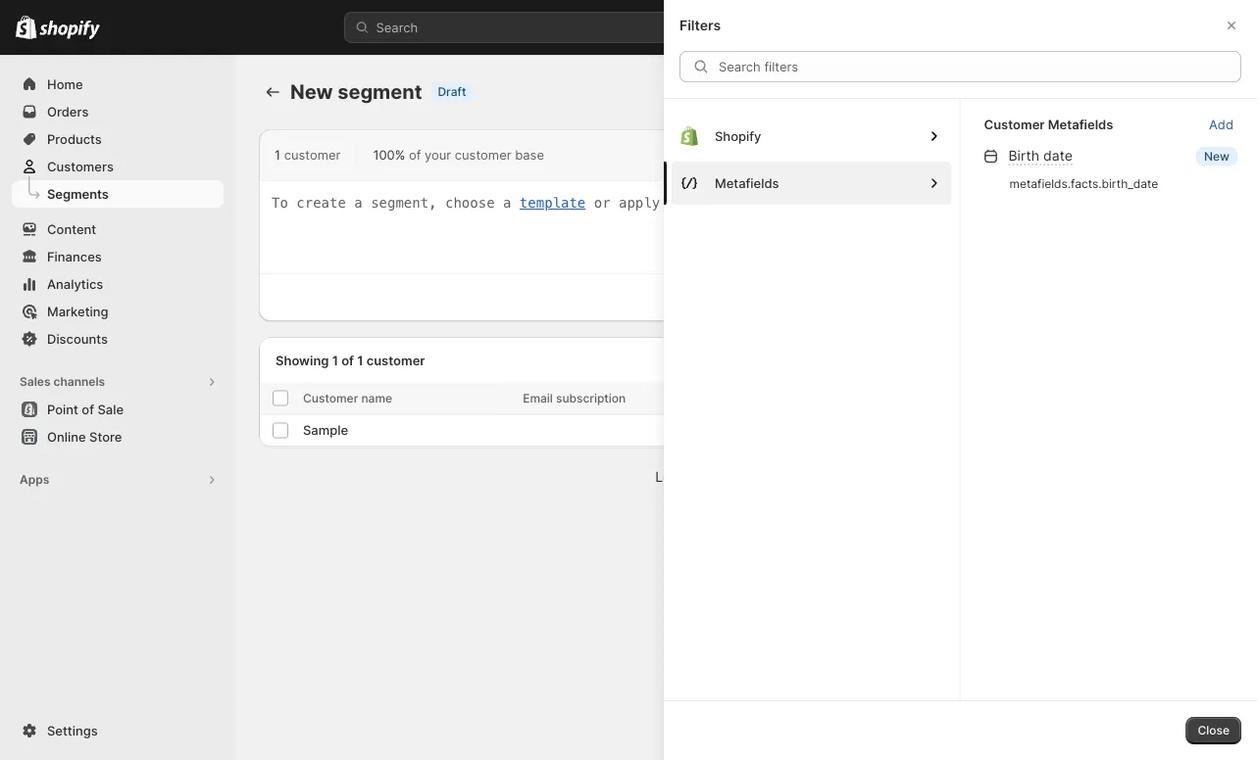Task type: locate. For each thing, give the bounding box(es) containing it.
more
[[696, 469, 729, 485]]

base
[[515, 147, 544, 162]]

sales channels button
[[12, 369, 224, 396]]

customers
[[47, 159, 114, 174]]

customer right showing at the top of the page
[[366, 353, 425, 368]]

your
[[425, 147, 451, 162]]

metafields down shopify
[[715, 176, 779, 191]]

new up 1 customer
[[290, 80, 333, 104]]

segments
[[47, 186, 109, 202]]

1 vertical spatial metafields
[[715, 176, 779, 191]]

of left the your
[[409, 147, 421, 162]]

apps button
[[12, 467, 224, 494]]

close
[[1198, 724, 1230, 738]]

1 horizontal spatial 1
[[332, 353, 338, 368]]

search
[[376, 20, 418, 35]]

1 horizontal spatial new
[[1204, 149, 1230, 163]]

1 horizontal spatial metafields
[[1048, 117, 1113, 132]]

0 horizontal spatial of
[[341, 353, 354, 368]]

new down add link
[[1204, 149, 1230, 163]]

metafields up the date
[[1048, 117, 1113, 132]]

0 horizontal spatial metafields
[[715, 176, 779, 191]]

0 vertical spatial metafields
[[1048, 117, 1113, 132]]

shopify
[[715, 128, 761, 144]]

customer right the your
[[455, 147, 511, 162]]

learn
[[655, 469, 692, 485]]

customer
[[984, 117, 1045, 132]]

about
[[732, 469, 770, 485]]

birth
[[1009, 147, 1040, 164]]

new
[[290, 80, 333, 104], [1204, 149, 1230, 163]]

2 horizontal spatial customer
[[455, 147, 511, 162]]

0
[[929, 423, 937, 438]]

sales
[[20, 375, 51, 389]]

0 horizontal spatial customer
[[284, 147, 341, 162]]

1 vertical spatial of
[[341, 353, 354, 368]]

1
[[275, 147, 280, 162], [332, 353, 338, 368], [357, 353, 363, 368]]

alert
[[259, 275, 290, 322]]

0 horizontal spatial new
[[290, 80, 333, 104]]

100%
[[373, 147, 405, 162]]

1 vertical spatial new
[[1204, 149, 1230, 163]]

1 customer
[[275, 147, 341, 162]]

metafields
[[1048, 117, 1113, 132], [715, 176, 779, 191]]

metafields button
[[672, 162, 952, 205]]

filters
[[680, 17, 721, 34]]

customer
[[284, 147, 341, 162], [455, 147, 511, 162], [366, 353, 425, 368]]

of
[[409, 147, 421, 162], [341, 353, 354, 368]]

of right showing at the top of the page
[[341, 353, 354, 368]]

settings link
[[12, 718, 224, 745]]

new for new
[[1204, 149, 1230, 163]]

Search filters text field
[[719, 51, 1241, 82]]

0 vertical spatial of
[[409, 147, 421, 162]]

shopify image
[[39, 20, 100, 40]]

home link
[[12, 71, 224, 98]]

customer down 'new segment'
[[284, 147, 341, 162]]

metafields inside button
[[715, 176, 779, 191]]

sales channels
[[20, 375, 105, 389]]

0 vertical spatial new
[[290, 80, 333, 104]]

discounts link
[[12, 326, 224, 353]]

segments link
[[12, 180, 224, 208]]



Task type: describe. For each thing, give the bounding box(es) containing it.
new segment
[[290, 80, 422, 104]]

email subscription
[[523, 391, 626, 405]]

showing 1 of 1 customer
[[276, 353, 425, 368]]

discounts
[[47, 331, 108, 347]]

add
[[1209, 117, 1234, 132]]

new for new segment
[[290, 80, 333, 104]]

birth date button
[[976, 146, 1077, 168]]

subscription
[[556, 391, 626, 405]]

add link
[[1197, 111, 1245, 138]]

channels
[[53, 375, 105, 389]]

2 horizontal spatial 1
[[357, 353, 363, 368]]

home
[[47, 76, 83, 92]]

segment
[[338, 80, 422, 104]]

email
[[523, 391, 553, 405]]

close button
[[1186, 718, 1241, 745]]

apps
[[20, 473, 49, 487]]

orders
[[929, 391, 967, 405]]

sample link
[[303, 421, 348, 441]]

100% of your customer base
[[373, 147, 544, 162]]

sample
[[303, 423, 348, 438]]

customers link
[[12, 153, 224, 180]]

settings
[[47, 724, 98, 739]]

draft
[[438, 85, 466, 99]]

showing
[[276, 353, 329, 368]]

customer metafields
[[984, 117, 1113, 132]]

orders
[[940, 423, 979, 438]]

learn more about
[[655, 469, 774, 485]]

0 horizontal spatial 1
[[275, 147, 280, 162]]

birth date
[[1009, 147, 1073, 164]]

0 orders
[[929, 423, 979, 438]]

search button
[[344, 12, 913, 43]]

metafields.facts.birth_date
[[1010, 177, 1158, 191]]

1 horizontal spatial customer
[[366, 353, 425, 368]]

1 horizontal spatial of
[[409, 147, 421, 162]]

shopify button
[[672, 115, 952, 158]]

date
[[1043, 147, 1073, 164]]



Task type: vqa. For each thing, say whether or not it's contained in the screenshot.
My Store icon
no



